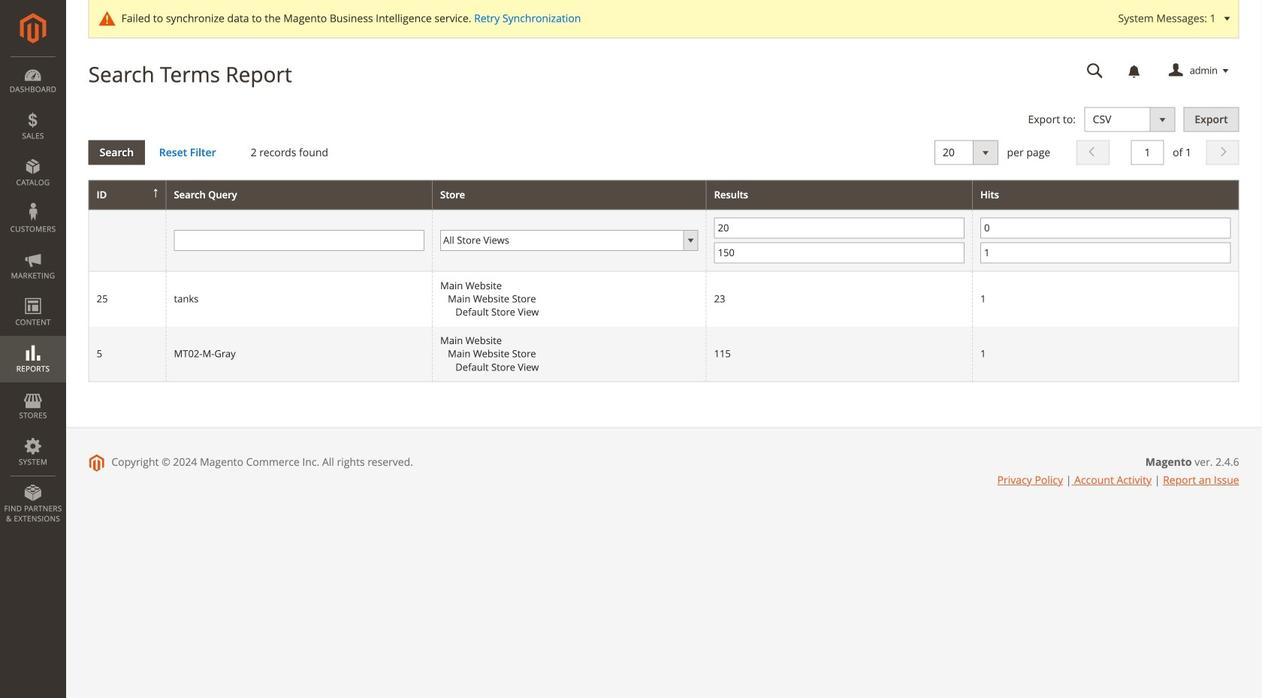 Task type: describe. For each thing, give the bounding box(es) containing it.
magento admin panel image
[[20, 13, 46, 44]]



Task type: locate. For each thing, give the bounding box(es) containing it.
1 to text field from the left
[[714, 242, 965, 263]]

menu bar
[[0, 56, 66, 531]]

From text field
[[714, 217, 965, 238]]

None text field
[[1077, 58, 1114, 84]]

2 to text field from the left
[[981, 242, 1231, 263]]

0 horizontal spatial to text field
[[714, 242, 965, 263]]

None text field
[[1131, 140, 1164, 165], [174, 230, 425, 251], [1131, 140, 1164, 165], [174, 230, 425, 251]]

to text field down from text box
[[714, 242, 965, 263]]

to text field for from text field
[[981, 242, 1231, 263]]

to text field down from text field
[[981, 242, 1231, 263]]

To text field
[[714, 242, 965, 263], [981, 242, 1231, 263]]

From text field
[[981, 217, 1231, 238]]

1 horizontal spatial to text field
[[981, 242, 1231, 263]]

to text field for from text box
[[714, 242, 965, 263]]



